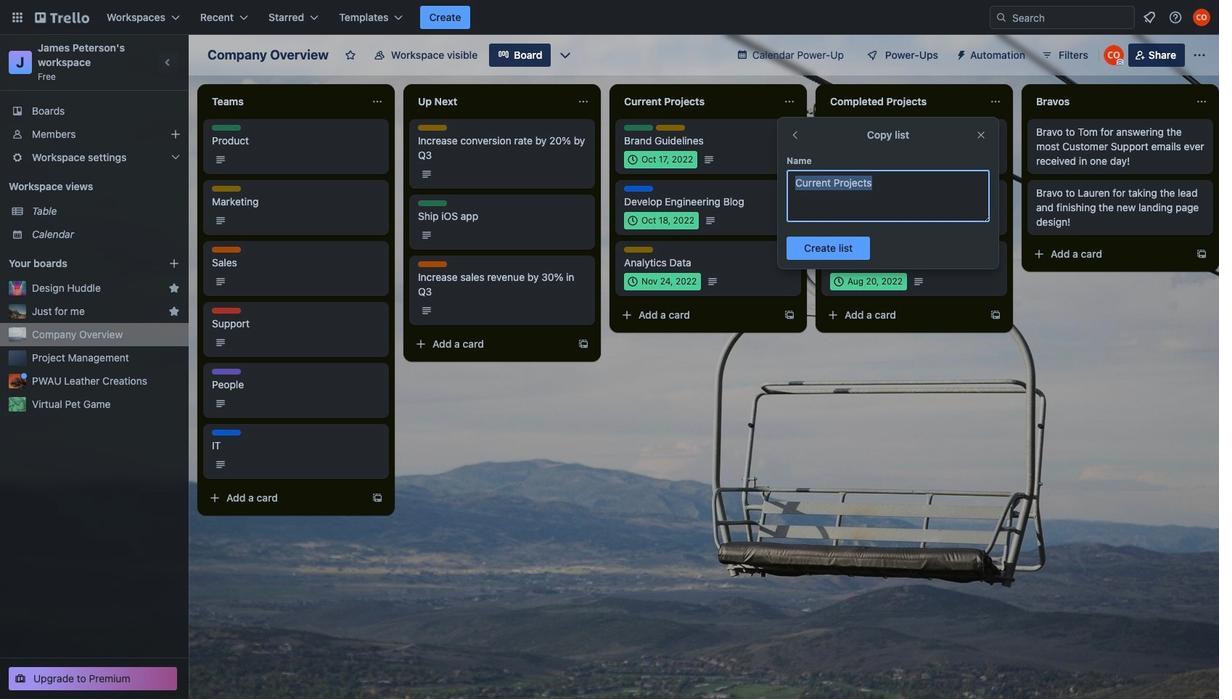 Task type: describe. For each thing, give the bounding box(es) containing it.
your boards with 6 items element
[[9, 255, 147, 272]]

this member is an admin of this board. image
[[1117, 59, 1124, 65]]

Search field
[[1008, 7, 1135, 28]]

2 horizontal spatial color: blue, title: "it" element
[[863, 125, 892, 131]]

0 vertical spatial color: orange, title: "sales" element
[[212, 247, 241, 253]]

create from template… image
[[784, 309, 796, 321]]

1 vertical spatial color: orange, title: "sales" element
[[418, 261, 447, 267]]

star or unstar board image
[[345, 49, 356, 61]]

1 starred icon image from the top
[[168, 282, 180, 294]]

0 horizontal spatial color: blue, title: "it" element
[[212, 430, 241, 436]]

1 horizontal spatial color: blue, title: "it" element
[[624, 186, 653, 192]]

1 vertical spatial color: red, title: "support" element
[[212, 308, 241, 314]]

back to home image
[[35, 6, 89, 29]]

2 horizontal spatial color: green, title: "product" element
[[624, 125, 653, 131]]

sm image
[[950, 44, 971, 64]]



Task type: locate. For each thing, give the bounding box(es) containing it.
1 horizontal spatial christina overa (christinaovera) image
[[1194, 9, 1211, 26]]

1 vertical spatial christina overa (christinaovera) image
[[1104, 45, 1125, 65]]

None checkbox
[[624, 151, 698, 168], [624, 212, 699, 229], [624, 273, 702, 290], [831, 273, 908, 290], [624, 151, 698, 168], [624, 212, 699, 229], [624, 273, 702, 290], [831, 273, 908, 290]]

2 starred icon image from the top
[[168, 306, 180, 317]]

0 notifications image
[[1141, 9, 1159, 26]]

workspace navigation collapse icon image
[[158, 52, 179, 73]]

0 vertical spatial color: red, title: "support" element
[[831, 247, 860, 253]]

1 vertical spatial starred icon image
[[168, 306, 180, 317]]

1 horizontal spatial color: green, title: "product" element
[[418, 200, 447, 206]]

0 horizontal spatial color: orange, title: "sales" element
[[212, 247, 241, 253]]

color: orange, title: "sales" element
[[212, 247, 241, 253], [418, 261, 447, 267]]

color: purple, title: "people" element
[[212, 369, 241, 375]]

christina overa (christinaovera) image
[[1194, 9, 1211, 26], [1104, 45, 1125, 65]]

customize views image
[[559, 48, 573, 62]]

christina overa (christinaovera) image down search field
[[1104, 45, 1125, 65]]

christina overa (christinaovera) image right open information menu 'image'
[[1194, 9, 1211, 26]]

None checkbox
[[831, 151, 907, 168], [831, 212, 907, 229], [831, 151, 907, 168], [831, 212, 907, 229]]

1 vertical spatial color: blue, title: "it" element
[[624, 186, 653, 192]]

0 vertical spatial christina overa (christinaovera) image
[[1194, 9, 1211, 26]]

create from template… image
[[1197, 248, 1208, 260], [990, 309, 1002, 321], [578, 338, 590, 350], [372, 492, 383, 504]]

color: blue, title: "it" element
[[863, 125, 892, 131], [624, 186, 653, 192], [212, 430, 241, 436]]

Board name text field
[[200, 44, 336, 67]]

add board image
[[168, 258, 180, 269]]

starred icon image
[[168, 282, 180, 294], [168, 306, 180, 317]]

primary element
[[0, 0, 1220, 35]]

None submit
[[787, 237, 871, 260]]

0 vertical spatial color: blue, title: "it" element
[[863, 125, 892, 131]]

color: green, title: "product" element
[[212, 125, 241, 131], [624, 125, 653, 131], [418, 200, 447, 206]]

0 vertical spatial starred icon image
[[168, 282, 180, 294]]

1 horizontal spatial color: orange, title: "sales" element
[[418, 261, 447, 267]]

0 horizontal spatial color: green, title: "product" element
[[212, 125, 241, 131]]

color: red, title: "support" element
[[831, 247, 860, 253], [212, 308, 241, 314]]

0 horizontal spatial christina overa (christinaovera) image
[[1104, 45, 1125, 65]]

None text field
[[203, 90, 366, 113], [410, 90, 572, 113], [822, 90, 985, 113], [1028, 90, 1191, 113], [787, 170, 990, 222], [203, 90, 366, 113], [410, 90, 572, 113], [822, 90, 985, 113], [1028, 90, 1191, 113], [787, 170, 990, 222]]

show menu image
[[1193, 48, 1207, 62]]

search image
[[996, 12, 1008, 23]]

2 vertical spatial color: blue, title: "it" element
[[212, 430, 241, 436]]

None text field
[[616, 90, 778, 113]]

color: yellow, title: "marketing" element
[[418, 125, 447, 131], [656, 125, 685, 131], [212, 186, 241, 192], [831, 186, 860, 192], [624, 247, 653, 253]]

1 horizontal spatial color: red, title: "support" element
[[831, 247, 860, 253]]

0 horizontal spatial color: red, title: "support" element
[[212, 308, 241, 314]]

open information menu image
[[1169, 10, 1184, 25]]



Task type: vqa. For each thing, say whether or not it's contained in the screenshot.
Members
no



